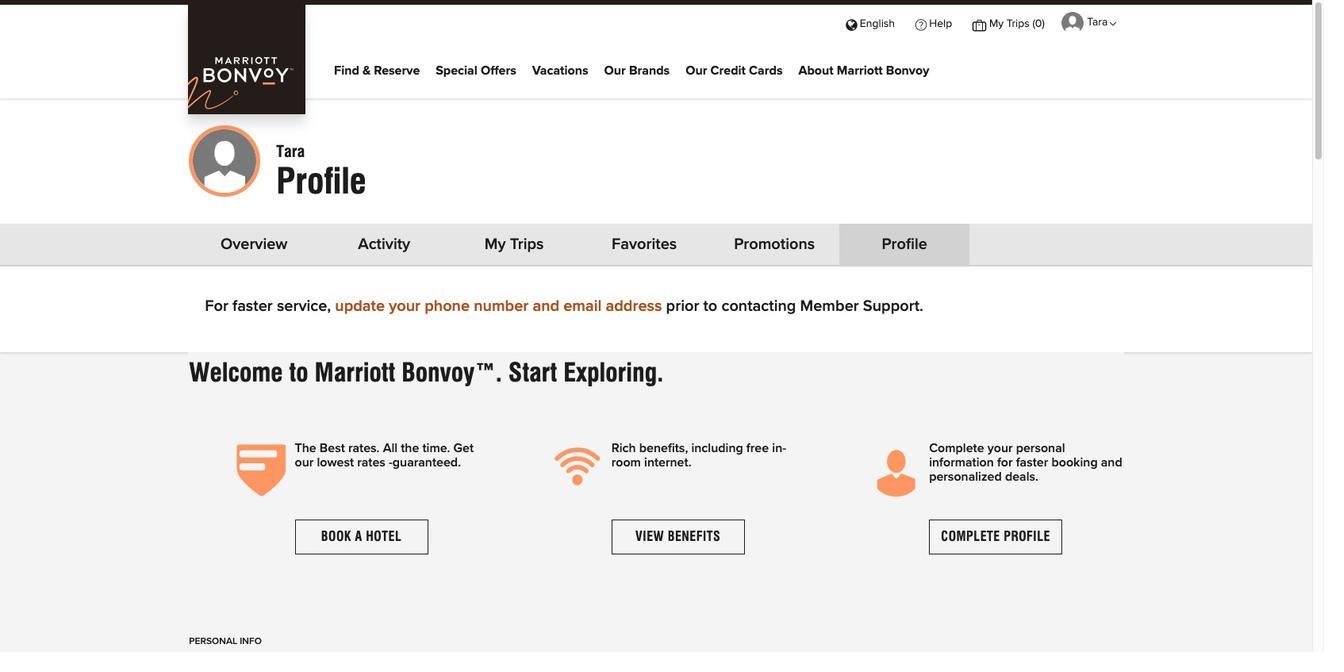 Task type: vqa. For each thing, say whether or not it's contained in the screenshot.
special offers link
yes



Task type: describe. For each thing, give the bounding box(es) containing it.
&
[[363, 64, 371, 77]]

best
[[320, 442, 345, 455]]

globe image
[[846, 18, 857, 29]]

offers
[[481, 64, 516, 77]]

personal info
[[189, 638, 262, 647]]

generic profile image
[[189, 125, 260, 197]]

global header - my account image
[[1062, 12, 1084, 34]]

vacations
[[532, 64, 588, 77]]

free
[[747, 442, 769, 455]]

rich benefits, including free in- room internet.
[[612, 442, 786, 469]]

deals.
[[1005, 471, 1039, 483]]

bonvoy
[[886, 64, 930, 77]]

internet.
[[644, 456, 692, 469]]

faster inside complete your personal information for faster booking and personalized deals.
[[1016, 456, 1049, 469]]

trips for my trips (0)
[[1007, 18, 1030, 29]]

promotions link
[[722, 236, 827, 252]]

for faster service, update your phone number and email address prior to contacting member support.
[[205, 298, 924, 314]]

personal
[[189, 638, 237, 647]]

member
[[800, 298, 859, 314]]

email
[[564, 298, 602, 314]]

get
[[454, 442, 474, 455]]

including
[[692, 442, 743, 455]]

time.
[[423, 442, 450, 455]]

bonvoy™.
[[402, 357, 502, 388]]

your inside complete your personal information for faster booking and personalized deals.
[[988, 442, 1013, 455]]

book
[[321, 529, 352, 544]]

complete for complete profile
[[941, 529, 1000, 544]]

0 horizontal spatial profile
[[882, 236, 928, 252]]

complete for complete your personal information for faster booking and personalized deals.
[[929, 442, 984, 455]]

welcome to marriott bonvoy™. start exploring.
[[189, 357, 664, 388]]

our credit cards
[[686, 64, 783, 77]]

phone
[[425, 298, 470, 314]]

activity
[[358, 236, 410, 252]]

exploring.
[[564, 357, 664, 388]]

trips for my trips
[[510, 236, 544, 252]]

personalized
[[929, 471, 1002, 483]]

view benefits link
[[612, 520, 745, 555]]

credit
[[711, 64, 746, 77]]

1 horizontal spatial profile
[[1004, 529, 1051, 544]]

welcome
[[189, 357, 283, 388]]

prior
[[666, 298, 699, 314]]

number
[[474, 298, 529, 314]]

all
[[383, 442, 398, 455]]

about marriott bonvoy
[[799, 64, 930, 77]]

find
[[334, 64, 359, 77]]

the
[[401, 442, 419, 455]]

english link
[[836, 5, 905, 41]]

update
[[335, 298, 385, 314]]

complete profile link
[[929, 520, 1063, 555]]

service,
[[277, 298, 331, 314]]

hotel
[[366, 529, 402, 544]]

reserve
[[374, 64, 420, 77]]

rich
[[612, 442, 636, 455]]

0 vertical spatial to
[[703, 298, 718, 314]]

our brands link
[[604, 59, 670, 83]]

vacations link
[[532, 59, 588, 83]]

favorites link
[[592, 236, 697, 252]]

my for my trips (0)
[[989, 18, 1004, 29]]

update your phone number and email address link
[[335, 298, 662, 314]]

1 vertical spatial to
[[289, 357, 308, 388]]

overview
[[221, 236, 288, 252]]

lowest
[[317, 456, 354, 469]]

favorites
[[612, 236, 677, 252]]

address
[[606, 298, 662, 314]]

for
[[997, 456, 1013, 469]]

our brands
[[604, 64, 670, 77]]

complete profile
[[941, 529, 1051, 544]]

benefits
[[668, 529, 721, 544]]



Task type: locate. For each thing, give the bounding box(es) containing it.
-
[[389, 456, 393, 469]]

1 vertical spatial marriott
[[315, 357, 395, 388]]

0 vertical spatial and
[[533, 298, 560, 314]]

1 horizontal spatial our
[[686, 64, 707, 77]]

a
[[355, 529, 362, 544]]

view benefits
[[636, 529, 721, 544]]

view
[[636, 529, 664, 544]]

complete your personal information for faster booking and personalized deals.
[[929, 442, 1123, 483]]

0 horizontal spatial faster
[[232, 298, 273, 314]]

to right prior
[[703, 298, 718, 314]]

0 horizontal spatial my
[[485, 236, 506, 252]]

cards
[[749, 64, 783, 77]]

about marriott bonvoy link
[[799, 59, 930, 83]]

our for our credit cards
[[686, 64, 707, 77]]

book a hotel link
[[295, 520, 428, 555]]

0 horizontal spatial marriott
[[315, 357, 395, 388]]

suitcase image
[[973, 18, 987, 29]]

rates.
[[348, 442, 380, 455]]

1 vertical spatial faster
[[1016, 456, 1049, 469]]

promotions
[[734, 236, 815, 252]]

complete inside complete your personal information for faster booking and personalized deals.
[[929, 442, 984, 455]]

profile
[[882, 236, 928, 252], [1004, 529, 1051, 544]]

to right welcome
[[289, 357, 308, 388]]

help
[[929, 18, 952, 29]]

and right booking
[[1101, 456, 1123, 469]]

0 vertical spatial my
[[989, 18, 1004, 29]]

and left email
[[533, 298, 560, 314]]

1 horizontal spatial marriott
[[837, 64, 883, 77]]

our
[[295, 456, 314, 469]]

my trips link
[[462, 236, 567, 252]]

(0)
[[1033, 18, 1045, 29]]

trips up the number
[[510, 236, 544, 252]]

your
[[389, 298, 421, 314], [988, 442, 1013, 455]]

profile up support.
[[882, 236, 928, 252]]

1 horizontal spatial trips
[[1007, 18, 1030, 29]]

0 vertical spatial complete
[[929, 442, 984, 455]]

1 horizontal spatial and
[[1101, 456, 1123, 469]]

marriott right the about
[[837, 64, 883, 77]]

1 vertical spatial complete
[[941, 529, 1000, 544]]

support.
[[863, 298, 924, 314]]

1 horizontal spatial your
[[988, 442, 1013, 455]]

our credit cards link
[[686, 59, 783, 83]]

our left credit
[[686, 64, 707, 77]]

my trips
[[485, 236, 544, 252]]

start
[[509, 357, 557, 388]]

english
[[860, 18, 895, 29]]

0 vertical spatial your
[[389, 298, 421, 314]]

and
[[533, 298, 560, 314], [1101, 456, 1123, 469]]

special
[[436, 64, 478, 77]]

and for number
[[533, 298, 560, 314]]

1 vertical spatial trips
[[510, 236, 544, 252]]

your left phone
[[389, 298, 421, 314]]

booking
[[1052, 456, 1098, 469]]

book a hotel
[[321, 529, 402, 544]]

profile down deals.
[[1004, 529, 1051, 544]]

to
[[703, 298, 718, 314], [289, 357, 308, 388]]

tara inside 'link'
[[1087, 17, 1108, 28]]

my for my trips
[[485, 236, 506, 252]]

1 vertical spatial and
[[1101, 456, 1123, 469]]

0 horizontal spatial and
[[533, 298, 560, 314]]

my right "suitcase" icon
[[989, 18, 1004, 29]]

arrow down image
[[1112, 20, 1118, 28]]

trips
[[1007, 18, 1030, 29], [510, 236, 544, 252]]

2 our from the left
[[686, 64, 707, 77]]

0 horizontal spatial to
[[289, 357, 308, 388]]

benefits,
[[639, 442, 688, 455]]

help image
[[915, 18, 927, 29]]

trips left the (0)
[[1007, 18, 1030, 29]]

tara left the arrow down icon
[[1087, 17, 1108, 28]]

the
[[295, 442, 316, 455]]

0 horizontal spatial tara
[[276, 142, 305, 161]]

1 vertical spatial your
[[988, 442, 1013, 455]]

1 horizontal spatial to
[[703, 298, 718, 314]]

your up for at right
[[988, 442, 1013, 455]]

the best rates. all the time. get our lowest rates -guaranteed.
[[295, 442, 474, 469]]

complete
[[929, 442, 984, 455], [941, 529, 1000, 544]]

my up update your phone number and email address link
[[485, 236, 506, 252]]

marriott
[[837, 64, 883, 77], [315, 357, 395, 388]]

special offers link
[[436, 59, 516, 83]]

1 vertical spatial my
[[485, 236, 506, 252]]

guaranteed.
[[393, 456, 461, 469]]

our for our brands
[[604, 64, 626, 77]]

1 horizontal spatial tara
[[1087, 17, 1108, 28]]

0 horizontal spatial our
[[604, 64, 626, 77]]

contacting
[[722, 298, 796, 314]]

about
[[799, 64, 834, 77]]

faster
[[232, 298, 273, 314], [1016, 456, 1049, 469]]

0 vertical spatial tara
[[1087, 17, 1108, 28]]

1 our from the left
[[604, 64, 626, 77]]

0 vertical spatial trips
[[1007, 18, 1030, 29]]

find & reserve
[[334, 64, 420, 77]]

in-
[[772, 442, 786, 455]]

room
[[612, 456, 641, 469]]

complete up information
[[929, 442, 984, 455]]

our left brands
[[604, 64, 626, 77]]

tara link
[[1055, 5, 1124, 40]]

tara right the generic profile image
[[276, 142, 305, 161]]

my
[[989, 18, 1004, 29], [485, 236, 506, 252]]

help link
[[905, 5, 963, 41]]

overview link
[[202, 236, 306, 252]]

special offers
[[436, 64, 516, 77]]

find & reserve link
[[334, 59, 420, 83]]

marriott down update on the left
[[315, 357, 395, 388]]

0 horizontal spatial trips
[[510, 236, 544, 252]]

rates
[[357, 456, 386, 469]]

0 vertical spatial faster
[[232, 298, 273, 314]]

0 horizontal spatial your
[[389, 298, 421, 314]]

activity link
[[332, 236, 437, 252]]

profile link
[[852, 236, 957, 252]]

0 vertical spatial profile
[[882, 236, 928, 252]]

my trips (0)
[[989, 18, 1045, 29]]

tara
[[1087, 17, 1108, 28], [276, 142, 305, 161]]

1 horizontal spatial faster
[[1016, 456, 1049, 469]]

info
[[240, 638, 262, 647]]

1 vertical spatial tara
[[276, 142, 305, 161]]

for
[[205, 298, 228, 314]]

1 horizontal spatial my
[[989, 18, 1004, 29]]

and inside complete your personal information for faster booking and personalized deals.
[[1101, 456, 1123, 469]]

faster down personal
[[1016, 456, 1049, 469]]

brands
[[629, 64, 670, 77]]

personal
[[1016, 442, 1065, 455]]

complete down personalized
[[941, 529, 1000, 544]]

1 vertical spatial profile
[[1004, 529, 1051, 544]]

and for booking
[[1101, 456, 1123, 469]]

0 vertical spatial marriott
[[837, 64, 883, 77]]

information
[[929, 456, 994, 469]]

faster right for
[[232, 298, 273, 314]]



